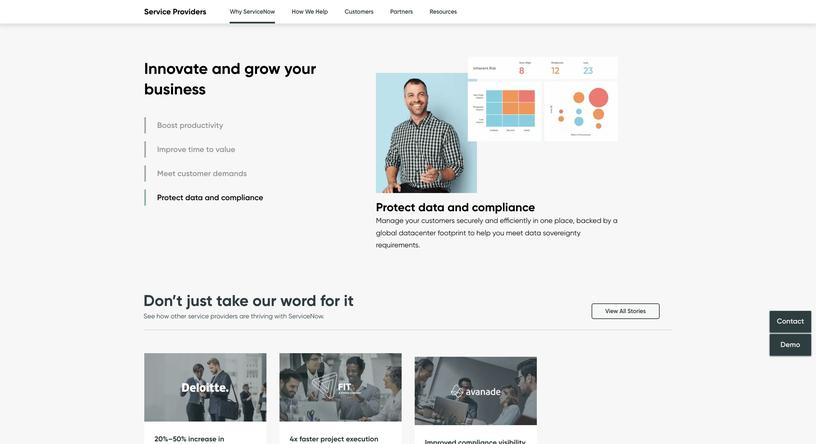 Task type: describe. For each thing, give the bounding box(es) containing it.
fit a syntax company logo image
[[279, 354, 402, 422]]

why
[[230, 8, 242, 15]]

our
[[253, 291, 277, 310]]

to inside protect data and compliance manage your customers securely and efficiently in one place, backed by a global datacenter footprint to help you meet data sovereignty requirements.
[[468, 229, 475, 237]]

meet customer demands link
[[144, 166, 265, 182]]

customers link
[[345, 0, 374, 24]]

it
[[344, 291, 354, 310]]

just
[[187, 291, 213, 310]]

customers
[[421, 217, 455, 225]]

how
[[292, 8, 304, 15]]

protect data and compliance link
[[144, 190, 265, 206]]

a
[[613, 217, 618, 225]]

providers
[[173, 7, 206, 16]]

innovate
[[144, 59, 208, 78]]

boost
[[157, 121, 178, 130]]

demands
[[213, 169, 247, 178]]

partners
[[390, 8, 413, 15]]

backed
[[577, 217, 602, 225]]

compliance for protect data and compliance
[[221, 193, 263, 203]]

and inside protect data and compliance link
[[205, 193, 219, 203]]

boost productivity
[[157, 121, 223, 130]]

service providers
[[144, 7, 206, 16]]

0 vertical spatial productivity
[[180, 121, 223, 130]]

datacenter
[[399, 229, 436, 237]]

20%–50% increase in productivity
[[155, 435, 224, 445]]

meet
[[506, 229, 523, 237]]

increase
[[188, 435, 217, 444]]

servicenow.
[[289, 313, 324, 320]]

manage
[[376, 217, 404, 225]]

business
[[144, 79, 206, 99]]

deloitte logo image
[[144, 354, 266, 422]]

how we help link
[[292, 0, 328, 24]]

avanade logo image
[[415, 357, 537, 426]]

view
[[606, 308, 618, 315]]

don't just take our word for it see how other service providers are thriving with servicenow.
[[144, 291, 354, 320]]

protect data and compliance manage your customers securely and efficiently in one place, backed by a global datacenter footprint to help you meet data sovereignty requirements.
[[376, 200, 618, 249]]

protect data and compliance
[[157, 193, 263, 203]]

how we help
[[292, 8, 328, 15]]

customer
[[177, 169, 211, 178]]

your inside protect data and compliance manage your customers securely and efficiently in one place, backed by a global datacenter footprint to help you meet data sovereignty requirements.
[[406, 217, 420, 225]]

meet customer demands
[[157, 169, 247, 178]]

productivity inside 20%–50% increase in productivity
[[155, 443, 195, 445]]

data for protect data and compliance manage your customers securely and efficiently in one place, backed by a global datacenter footprint to help you meet data sovereignty requirements.
[[418, 200, 445, 214]]

innovate and grow your business
[[144, 59, 316, 99]]

for
[[320, 291, 340, 310]]

partners link
[[390, 0, 413, 24]]

help
[[477, 229, 491, 237]]

compliance for protect data and compliance manage your customers securely and efficiently in one place, backed by a global datacenter footprint to help you meet data sovereignty requirements.
[[472, 200, 535, 214]]

are
[[240, 313, 249, 320]]

protect for protect data and compliance
[[157, 193, 183, 203]]

boost productivity link
[[144, 117, 265, 134]]

we
[[305, 8, 314, 15]]

improve
[[157, 145, 186, 154]]

0 vertical spatial to
[[206, 145, 214, 154]]

2 horizontal spatial data
[[525, 229, 541, 237]]

20%–50%
[[155, 435, 187, 444]]

service
[[188, 313, 209, 320]]

in inside 20%–50% increase in productivity
[[218, 435, 224, 444]]

requirements.
[[376, 241, 420, 249]]



Task type: vqa. For each thing, say whether or not it's contained in the screenshot.
1st 'Virtual' from the right
no



Task type: locate. For each thing, give the bounding box(es) containing it.
0 vertical spatial your
[[284, 59, 316, 78]]

help
[[316, 8, 328, 15]]

1 vertical spatial your
[[406, 217, 420, 225]]

in
[[533, 217, 539, 225], [218, 435, 224, 444]]

data down customer
[[185, 193, 203, 203]]

1 horizontal spatial protect
[[376, 200, 416, 214]]

efficiently
[[500, 217, 531, 225]]

other
[[171, 313, 187, 320]]

0 horizontal spatial to
[[206, 145, 214, 154]]

protect inside protect data and compliance link
[[157, 193, 183, 203]]

contact
[[777, 317, 805, 326]]

a smiling man in a button up shirt next to a screen displaying data and risk threats. image
[[376, 51, 618, 200]]

with
[[275, 313, 287, 320]]

1 horizontal spatial your
[[406, 217, 420, 225]]

and inside the "innovate and grow your business"
[[212, 59, 241, 78]]

to right time
[[206, 145, 214, 154]]

1 horizontal spatial data
[[418, 200, 445, 214]]

securely
[[457, 217, 483, 225]]

1 vertical spatial to
[[468, 229, 475, 237]]

resources link
[[430, 0, 457, 24]]

data
[[185, 193, 203, 203], [418, 200, 445, 214], [525, 229, 541, 237]]

why servicenow
[[230, 8, 275, 15]]

resources
[[430, 8, 457, 15]]

contact link
[[770, 311, 812, 333]]

compliance
[[221, 193, 263, 203], [472, 200, 535, 214]]

in right 'increase' at the bottom left of the page
[[218, 435, 224, 444]]

1 horizontal spatial in
[[533, 217, 539, 225]]

1 horizontal spatial compliance
[[472, 200, 535, 214]]

1 vertical spatial in
[[218, 435, 224, 444]]

thriving
[[251, 313, 273, 320]]

faster
[[300, 435, 319, 444]]

footprint
[[438, 229, 466, 237]]

view all stories
[[606, 308, 646, 315]]

0 horizontal spatial data
[[185, 193, 203, 203]]

word
[[280, 291, 317, 310]]

don't
[[144, 291, 183, 310]]

0 horizontal spatial in
[[218, 435, 224, 444]]

0 horizontal spatial your
[[284, 59, 316, 78]]

0 vertical spatial in
[[533, 217, 539, 225]]

to
[[206, 145, 214, 154], [468, 229, 475, 237]]

demo link
[[770, 334, 812, 356]]

data up customers
[[418, 200, 445, 214]]

protect for protect data and compliance manage your customers securely and efficiently in one place, backed by a global datacenter footprint to help you meet data sovereignty requirements.
[[376, 200, 416, 214]]

0 horizontal spatial protect
[[157, 193, 183, 203]]

by
[[603, 217, 612, 225]]

see
[[144, 313, 155, 320]]

one
[[540, 217, 553, 225]]

execution
[[346, 435, 379, 444]]

value
[[216, 145, 235, 154]]

4x faster project execution
[[290, 435, 379, 444]]

why servicenow link
[[230, 0, 275, 25]]

demo
[[781, 341, 801, 349]]

meet
[[157, 169, 176, 178]]

sovereignty
[[543, 229, 581, 237]]

in inside protect data and compliance manage your customers securely and efficiently in one place, backed by a global datacenter footprint to help you meet data sovereignty requirements.
[[533, 217, 539, 225]]

in left one
[[533, 217, 539, 225]]

0 horizontal spatial compliance
[[221, 193, 263, 203]]

customers
[[345, 8, 374, 15]]

protect down "meet"
[[157, 193, 183, 203]]

improve time to value link
[[144, 141, 265, 158]]

time
[[188, 145, 204, 154]]

place,
[[555, 217, 575, 225]]

4x
[[290, 435, 298, 444]]

providers
[[211, 313, 238, 320]]

service
[[144, 7, 171, 16]]

how
[[157, 313, 169, 320]]

view all stories link
[[592, 304, 660, 319]]

productivity
[[180, 121, 223, 130], [155, 443, 195, 445]]

compliance down demands
[[221, 193, 263, 203]]

data for protect data and compliance
[[185, 193, 203, 203]]

take
[[217, 291, 249, 310]]

your
[[284, 59, 316, 78], [406, 217, 420, 225]]

global
[[376, 229, 397, 237]]

and
[[212, 59, 241, 78], [205, 193, 219, 203], [448, 200, 469, 214], [485, 217, 498, 225]]

protect
[[157, 193, 183, 203], [376, 200, 416, 214]]

to down securely
[[468, 229, 475, 237]]

protect up manage
[[376, 200, 416, 214]]

all
[[620, 308, 626, 315]]

compliance up efficiently
[[472, 200, 535, 214]]

grow
[[244, 59, 281, 78]]

your inside the "innovate and grow your business"
[[284, 59, 316, 78]]

you
[[493, 229, 505, 237]]

stories
[[628, 308, 646, 315]]

compliance inside protect data and compliance manage your customers securely and efficiently in one place, backed by a global datacenter footprint to help you meet data sovereignty requirements.
[[472, 200, 535, 214]]

data down one
[[525, 229, 541, 237]]

protect inside protect data and compliance manage your customers securely and efficiently in one place, backed by a global datacenter footprint to help you meet data sovereignty requirements.
[[376, 200, 416, 214]]

1 horizontal spatial to
[[468, 229, 475, 237]]

1 vertical spatial productivity
[[155, 443, 195, 445]]

servicenow
[[243, 8, 275, 15]]

project
[[321, 435, 344, 444]]

improve time to value
[[157, 145, 235, 154]]



